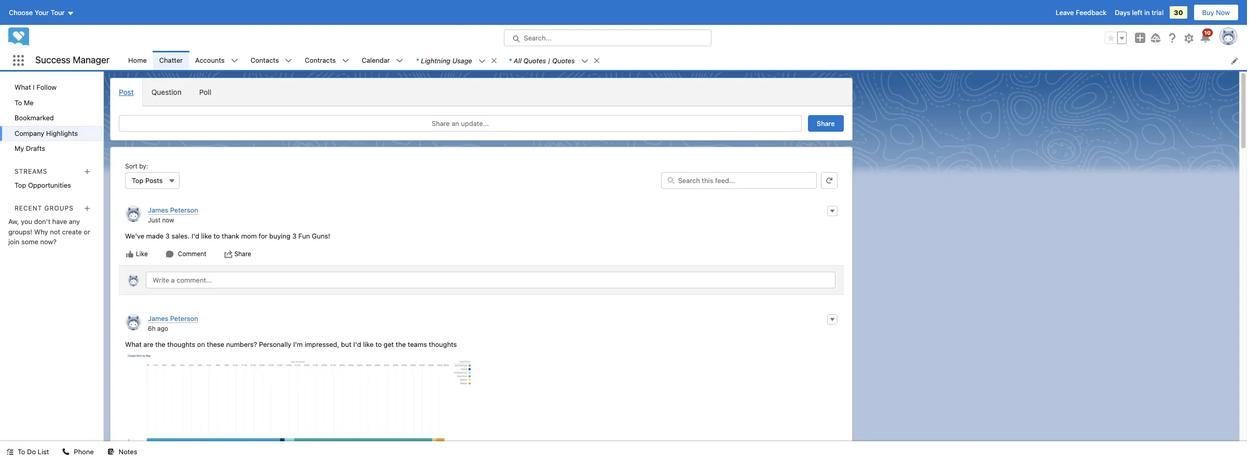 Task type: describe. For each thing, give the bounding box(es) containing it.
success manager
[[35, 55, 110, 66]]

list
[[38, 448, 49, 456]]

thank
[[222, 232, 239, 240]]

feedback
[[1076, 8, 1107, 17]]

post link
[[111, 78, 143, 106]]

10
[[1204, 30, 1211, 36]]

in
[[1144, 8, 1150, 17]]

text default image inside to do list button
[[6, 449, 13, 456]]

numbers?
[[226, 340, 257, 348]]

get
[[384, 340, 394, 348]]

1 vertical spatial james peterson image
[[127, 274, 140, 286]]

text default image inside 'phone' button
[[62, 449, 70, 456]]

to me link
[[0, 95, 103, 111]]

join
[[8, 238, 19, 246]]

my
[[15, 144, 24, 153]]

notes
[[119, 448, 137, 456]]

peterson for james peterson just now
[[170, 206, 198, 214]]

top for top posts
[[132, 176, 143, 185]]

* for * lightning usage
[[416, 56, 419, 65]]

2 list item from the left
[[502, 51, 605, 70]]

choose
[[9, 8, 33, 17]]

manager
[[73, 55, 110, 66]]

text default image down search... button
[[593, 57, 600, 64]]

sort by:
[[125, 162, 148, 170]]

drafts
[[26, 144, 45, 153]]

recent
[[15, 204, 42, 212]]

i'd inside james peterson, just now 'element'
[[191, 232, 199, 240]]

aw, you don't have any groups!
[[8, 218, 80, 236]]

text default image inside "calendar" list item
[[396, 57, 403, 65]]

text default image inside like button
[[126, 250, 134, 258]]

peterson for james peterson 6h ago
[[170, 314, 198, 323]]

chatter
[[159, 56, 183, 64]]

|
[[548, 56, 550, 65]]

2 3 from the left
[[292, 232, 296, 240]]

leave
[[1056, 8, 1074, 17]]

choose your tour button
[[8, 4, 74, 21]]

james peterson image
[[125, 314, 142, 331]]

2 quotes from the left
[[552, 56, 575, 65]]

search... button
[[504, 30, 711, 46]]

do
[[27, 448, 36, 456]]

groups!
[[8, 228, 32, 236]]

just
[[148, 216, 160, 224]]

leave feedback
[[1056, 8, 1107, 17]]

closed won by rep image
[[125, 352, 474, 462]]

1 the from the left
[[155, 340, 165, 348]]

contracts link
[[299, 51, 342, 70]]

phone button
[[56, 442, 100, 462]]

Write a comment... text field
[[146, 272, 835, 289]]

made
[[146, 232, 164, 240]]

home link
[[122, 51, 153, 70]]

to do list button
[[0, 442, 55, 462]]

top opportunities
[[15, 181, 71, 189]]

mom
[[241, 232, 257, 240]]

top for top opportunities
[[15, 181, 26, 189]]

tab list containing post
[[110, 78, 852, 106]]

1 quotes from the left
[[523, 56, 546, 65]]

company highlights
[[15, 129, 78, 137]]

10 button
[[1199, 29, 1213, 44]]

contacts
[[251, 56, 279, 64]]

accounts
[[195, 56, 225, 64]]

sales.
[[171, 232, 190, 240]]

question link
[[143, 78, 190, 106]]

james peterson link for james peterson just now
[[148, 206, 198, 215]]

left
[[1132, 8, 1142, 17]]

what for what i follow
[[15, 83, 31, 91]]

contacts link
[[244, 51, 285, 70]]

share inside share an update... button
[[432, 119, 450, 128]]

* for * all quotes | quotes
[[509, 56, 512, 65]]

Sort by: button
[[125, 172, 180, 189]]

to me
[[15, 98, 34, 107]]

on
[[197, 340, 205, 348]]

now?
[[40, 238, 57, 246]]

james for james peterson 6h ago
[[148, 314, 168, 323]]

i'm
[[293, 340, 303, 348]]

recent groups link
[[15, 204, 74, 212]]

text default image inside accounts list item
[[231, 57, 238, 65]]

contracts list item
[[299, 51, 355, 70]]

an
[[452, 119, 459, 128]]

30
[[1174, 8, 1183, 17]]

personally
[[259, 340, 291, 348]]

impressed,
[[305, 340, 339, 348]]

days left in trial
[[1115, 8, 1164, 17]]

company highlights link
[[0, 126, 103, 141]]

what for what are the thoughts on these numbers? personally i'm impressed, but i'd like to get the teams thoughts
[[125, 340, 142, 348]]

buy now
[[1202, 8, 1230, 17]]

bookmarked link
[[0, 111, 103, 126]]

text default image inside the notes button
[[107, 449, 114, 456]]

buying
[[269, 232, 290, 240]]

what i follow link
[[0, 80, 103, 95]]

but
[[341, 340, 351, 348]]

buy now button
[[1193, 4, 1239, 21]]

create
[[62, 228, 82, 236]]

accounts link
[[189, 51, 231, 70]]

james peterson, 6h ago element
[[119, 308, 844, 462]]

share an update...
[[432, 119, 489, 128]]

contacts list item
[[244, 51, 299, 70]]

i
[[33, 83, 35, 91]]

like inside james peterson, just now 'element'
[[201, 232, 212, 240]]

don't
[[34, 218, 50, 226]]

james peterson 6h ago
[[148, 314, 198, 332]]

posts
[[145, 176, 163, 185]]



Task type: vqa. For each thing, say whether or not it's contained in the screenshot.
Closed to the right
no



Task type: locate. For each thing, give the bounding box(es) containing it.
choose your tour
[[9, 8, 65, 17]]

* left lightning
[[416, 56, 419, 65]]

text default image left 'phone'
[[62, 449, 70, 456]]

* left all
[[509, 56, 512, 65]]

top inside sort by: button
[[132, 176, 143, 185]]

text default image down search... button
[[581, 57, 588, 65]]

to inside button
[[18, 448, 25, 456]]

6h ago link
[[148, 325, 168, 332]]

tab list
[[110, 78, 852, 106]]

james peterson just now
[[148, 206, 198, 224]]

text default image inside contacts list item
[[285, 57, 292, 65]]

top posts
[[132, 176, 163, 185]]

like
[[201, 232, 212, 240], [363, 340, 374, 348]]

2 the from the left
[[396, 340, 406, 348]]

chatter link
[[153, 51, 189, 70]]

thoughts
[[167, 340, 195, 348], [429, 340, 457, 348]]

to for to do list
[[18, 448, 25, 456]]

group
[[1105, 32, 1127, 44]]

2 * from the left
[[509, 56, 512, 65]]

phone
[[74, 448, 94, 456]]

quotes
[[523, 56, 546, 65], [552, 56, 575, 65]]

home
[[128, 56, 147, 64]]

1 horizontal spatial to
[[375, 340, 382, 348]]

streams link
[[15, 168, 47, 175]]

company
[[15, 129, 44, 137]]

why not create or join some now?
[[8, 228, 90, 246]]

6h
[[148, 325, 156, 332]]

text default image inside contracts list item
[[342, 57, 349, 65]]

like up comment
[[201, 232, 212, 240]]

quotes left |
[[523, 56, 546, 65]]

0 horizontal spatial 3
[[165, 232, 170, 240]]

quotes right |
[[552, 56, 575, 65]]

tour
[[51, 8, 65, 17]]

list
[[122, 51, 1247, 70]]

thoughts left on
[[167, 340, 195, 348]]

james peterson link
[[148, 206, 198, 215], [148, 314, 198, 323]]

have
[[52, 218, 67, 226]]

success
[[35, 55, 70, 66]]

0 vertical spatial what
[[15, 83, 31, 91]]

teams
[[408, 340, 427, 348]]

1 vertical spatial like
[[363, 340, 374, 348]]

or
[[84, 228, 90, 236]]

2 james from the top
[[148, 314, 168, 323]]

james up 6h ago link
[[148, 314, 168, 323]]

we've made 3 sales. i'd like to thank mom for buying 3 fun guns!
[[125, 232, 330, 240]]

james peterson link up ago at bottom left
[[148, 314, 198, 323]]

1 thoughts from the left
[[167, 340, 195, 348]]

1 horizontal spatial the
[[396, 340, 406, 348]]

top opportunities link
[[0, 178, 103, 193]]

2 james peterson link from the top
[[148, 314, 198, 323]]

post
[[119, 88, 134, 97]]

buy
[[1202, 8, 1214, 17]]

0 vertical spatial to
[[214, 232, 220, 240]]

0 horizontal spatial the
[[155, 340, 165, 348]]

share inside share button
[[817, 119, 835, 128]]

the right are
[[155, 340, 165, 348]]

highlights
[[46, 129, 78, 137]]

peterson up on
[[170, 314, 198, 323]]

like
[[136, 250, 148, 258]]

top down sort by:
[[132, 176, 143, 185]]

to for to me
[[15, 98, 22, 107]]

groups
[[44, 204, 74, 212]]

0 vertical spatial james peterson image
[[125, 206, 142, 222]]

to inside james peterson, just now 'element'
[[214, 232, 220, 240]]

text default image left like
[[126, 250, 134, 258]]

peterson inside james peterson just now
[[170, 206, 198, 214]]

1 list item from the left
[[410, 51, 502, 70]]

0 vertical spatial i'd
[[191, 232, 199, 240]]

now
[[162, 216, 174, 224]]

calendar link
[[355, 51, 396, 70]]

2 horizontal spatial share
[[817, 119, 835, 128]]

me
[[24, 98, 34, 107]]

text default image left do
[[6, 449, 13, 456]]

peterson inside james peterson 6h ago
[[170, 314, 198, 323]]

aw,
[[8, 218, 19, 226]]

accounts list item
[[189, 51, 244, 70]]

0 horizontal spatial like
[[201, 232, 212, 240]]

share button
[[223, 250, 252, 259]]

james peterson image
[[125, 206, 142, 222], [127, 274, 140, 286]]

comment button
[[165, 250, 207, 259]]

text default image inside "comment" button
[[165, 250, 174, 258]]

to left get
[[375, 340, 382, 348]]

james inside james peterson just now
[[148, 206, 168, 214]]

1 horizontal spatial quotes
[[552, 56, 575, 65]]

text default image left notes at the bottom left of page
[[107, 449, 114, 456]]

some
[[21, 238, 38, 246]]

1 vertical spatial peterson
[[170, 314, 198, 323]]

james peterson link for james peterson 6h ago
[[148, 314, 198, 323]]

1 horizontal spatial i'd
[[353, 340, 361, 348]]

james up just now 'link'
[[148, 206, 168, 214]]

1 james peterson link from the top
[[148, 206, 198, 215]]

text default image right contracts
[[342, 57, 349, 65]]

Search this feed... search field
[[661, 172, 817, 189]]

the right get
[[396, 340, 406, 348]]

peterson up now
[[170, 206, 198, 214]]

top down streams link
[[15, 181, 26, 189]]

any
[[69, 218, 80, 226]]

james peterson image inside 'element'
[[125, 206, 142, 222]]

share inside share popup button
[[234, 250, 251, 258]]

1 * from the left
[[416, 56, 419, 65]]

recent groups
[[15, 204, 74, 212]]

text default image right accounts
[[231, 57, 238, 65]]

1 horizontal spatial like
[[363, 340, 374, 348]]

1 3 from the left
[[165, 232, 170, 240]]

text default image inside share popup button
[[224, 250, 232, 258]]

to left do
[[18, 448, 25, 456]]

james peterson image left just
[[125, 206, 142, 222]]

update...
[[461, 119, 489, 128]]

to
[[214, 232, 220, 240], [375, 340, 382, 348]]

thoughts right teams
[[429, 340, 457, 348]]

to left me
[[15, 98, 22, 107]]

1 horizontal spatial *
[[509, 56, 512, 65]]

0 vertical spatial like
[[201, 232, 212, 240]]

you
[[21, 218, 32, 226]]

0 vertical spatial james
[[148, 206, 168, 214]]

to left thank
[[214, 232, 220, 240]]

james for james peterson just now
[[148, 206, 168, 214]]

text default image left all
[[490, 57, 498, 64]]

1 james from the top
[[148, 206, 168, 214]]

* all quotes | quotes
[[509, 56, 575, 65]]

1 horizontal spatial 3
[[292, 232, 296, 240]]

james peterson link inside 'element'
[[148, 206, 198, 215]]

text default image
[[490, 57, 498, 64], [593, 57, 600, 64], [285, 57, 292, 65], [396, 57, 403, 65], [478, 57, 486, 65], [62, 449, 70, 456], [107, 449, 114, 456]]

3 right 'made'
[[165, 232, 170, 240]]

what i follow
[[15, 83, 57, 91]]

1 vertical spatial james
[[148, 314, 168, 323]]

0 vertical spatial peterson
[[170, 206, 198, 214]]

peterson
[[170, 206, 198, 214], [170, 314, 198, 323]]

0 horizontal spatial share
[[234, 250, 251, 258]]

james peterson link up now
[[148, 206, 198, 215]]

my drafts
[[15, 144, 45, 153]]

0 horizontal spatial thoughts
[[167, 340, 195, 348]]

0 horizontal spatial i'd
[[191, 232, 199, 240]]

2 peterson from the top
[[170, 314, 198, 323]]

list containing home
[[122, 51, 1247, 70]]

1 vertical spatial to
[[18, 448, 25, 456]]

top
[[132, 176, 143, 185], [15, 181, 26, 189]]

0 horizontal spatial top
[[15, 181, 26, 189]]

0 horizontal spatial quotes
[[523, 56, 546, 65]]

0 horizontal spatial to
[[214, 232, 220, 240]]

3 left fun
[[292, 232, 296, 240]]

sort
[[125, 162, 137, 170]]

text default image right "contacts"
[[285, 57, 292, 65]]

poll link
[[190, 78, 220, 106]]

i'd
[[191, 232, 199, 240], [353, 340, 361, 348]]

text default image right usage
[[478, 57, 486, 65]]

top inside "link"
[[15, 181, 26, 189]]

just now link
[[148, 216, 174, 224]]

to inside james peterson, 6h ago element
[[375, 340, 382, 348]]

text default image right the calendar on the top
[[396, 57, 403, 65]]

0 vertical spatial james peterson link
[[148, 206, 198, 215]]

0 horizontal spatial *
[[416, 56, 419, 65]]

like left get
[[363, 340, 374, 348]]

i'd right the but
[[353, 340, 361, 348]]

we've
[[125, 232, 144, 240]]

trial
[[1152, 8, 1164, 17]]

bookmarked
[[15, 114, 54, 122]]

lightning
[[421, 56, 450, 65]]

text default image
[[231, 57, 238, 65], [342, 57, 349, 65], [581, 57, 588, 65], [126, 250, 134, 258], [165, 250, 174, 258], [224, 250, 232, 258], [6, 449, 13, 456]]

1 vertical spatial james peterson link
[[148, 314, 198, 323]]

1 vertical spatial to
[[375, 340, 382, 348]]

1 vertical spatial i'd
[[353, 340, 361, 348]]

what inside james peterson, 6h ago element
[[125, 340, 142, 348]]

leave feedback link
[[1056, 8, 1107, 17]]

fun
[[298, 232, 310, 240]]

the
[[155, 340, 165, 348], [396, 340, 406, 348]]

1 horizontal spatial top
[[132, 176, 143, 185]]

james peterson, just now element
[[119, 199, 844, 265]]

what left are
[[125, 340, 142, 348]]

text default image down we've made 3 sales. i'd like to thank mom for buying 3 fun guns!
[[224, 250, 232, 258]]

like inside james peterson, 6h ago element
[[363, 340, 374, 348]]

poll
[[199, 88, 211, 97]]

not
[[50, 228, 60, 236]]

what left i
[[15, 83, 31, 91]]

guns!
[[312, 232, 330, 240]]

search...
[[524, 34, 552, 42]]

0 horizontal spatial what
[[15, 83, 31, 91]]

list item
[[410, 51, 502, 70], [502, 51, 605, 70]]

1 horizontal spatial share
[[432, 119, 450, 128]]

contracts
[[305, 56, 336, 64]]

these
[[207, 340, 224, 348]]

share
[[432, 119, 450, 128], [817, 119, 835, 128], [234, 250, 251, 258]]

are
[[143, 340, 153, 348]]

1 peterson from the top
[[170, 206, 198, 214]]

i'd right sales.
[[191, 232, 199, 240]]

james peterson image down like button
[[127, 274, 140, 286]]

3
[[165, 232, 170, 240], [292, 232, 296, 240]]

now
[[1216, 8, 1230, 17]]

1 horizontal spatial thoughts
[[429, 340, 457, 348]]

calendar list item
[[355, 51, 410, 70]]

0 vertical spatial to
[[15, 98, 22, 107]]

2 thoughts from the left
[[429, 340, 457, 348]]

text default image down sales.
[[165, 250, 174, 258]]

*
[[416, 56, 419, 65], [509, 56, 512, 65]]

1 horizontal spatial what
[[125, 340, 142, 348]]

1 vertical spatial what
[[125, 340, 142, 348]]

opportunities
[[28, 181, 71, 189]]

ago
[[157, 325, 168, 332]]

i'd inside james peterson, 6h ago element
[[353, 340, 361, 348]]

for
[[259, 232, 267, 240]]

calendar
[[362, 56, 390, 64]]

james inside james peterson 6h ago
[[148, 314, 168, 323]]



